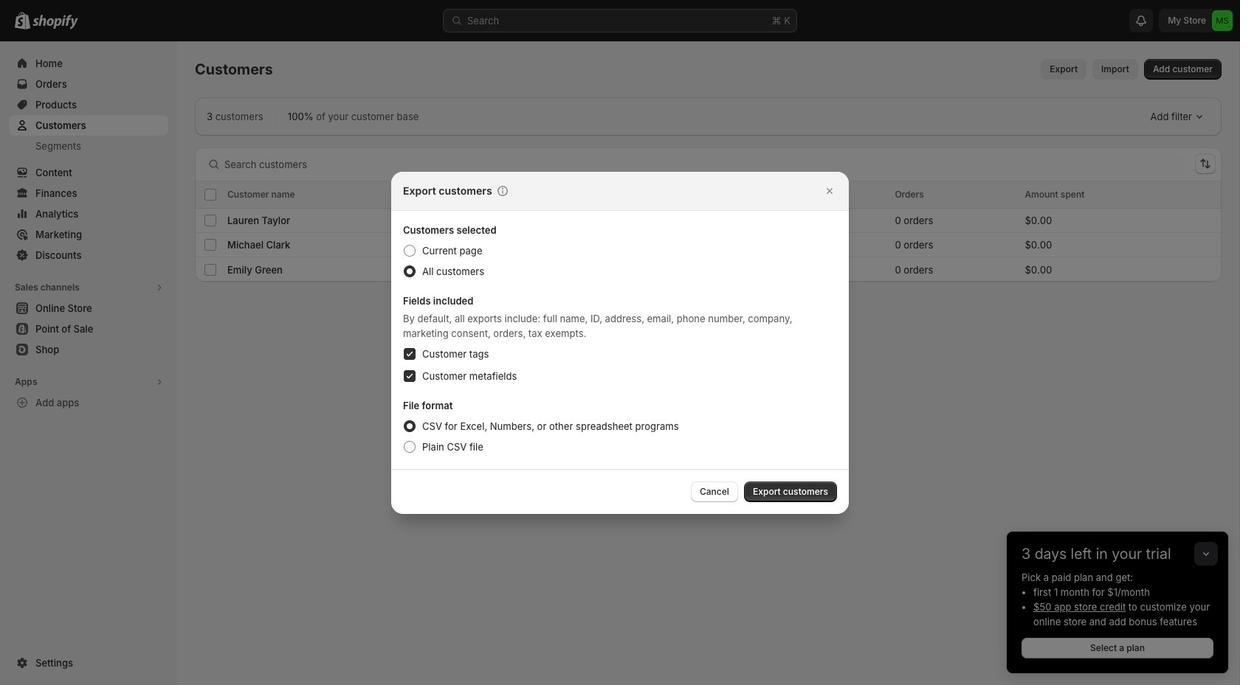 Task type: vqa. For each thing, say whether or not it's contained in the screenshot.
Finances link in the top of the page
no



Task type: describe. For each thing, give the bounding box(es) containing it.
shopify image
[[32, 15, 78, 30]]



Task type: locate. For each thing, give the bounding box(es) containing it.
dialog
[[0, 172, 1240, 514]]



